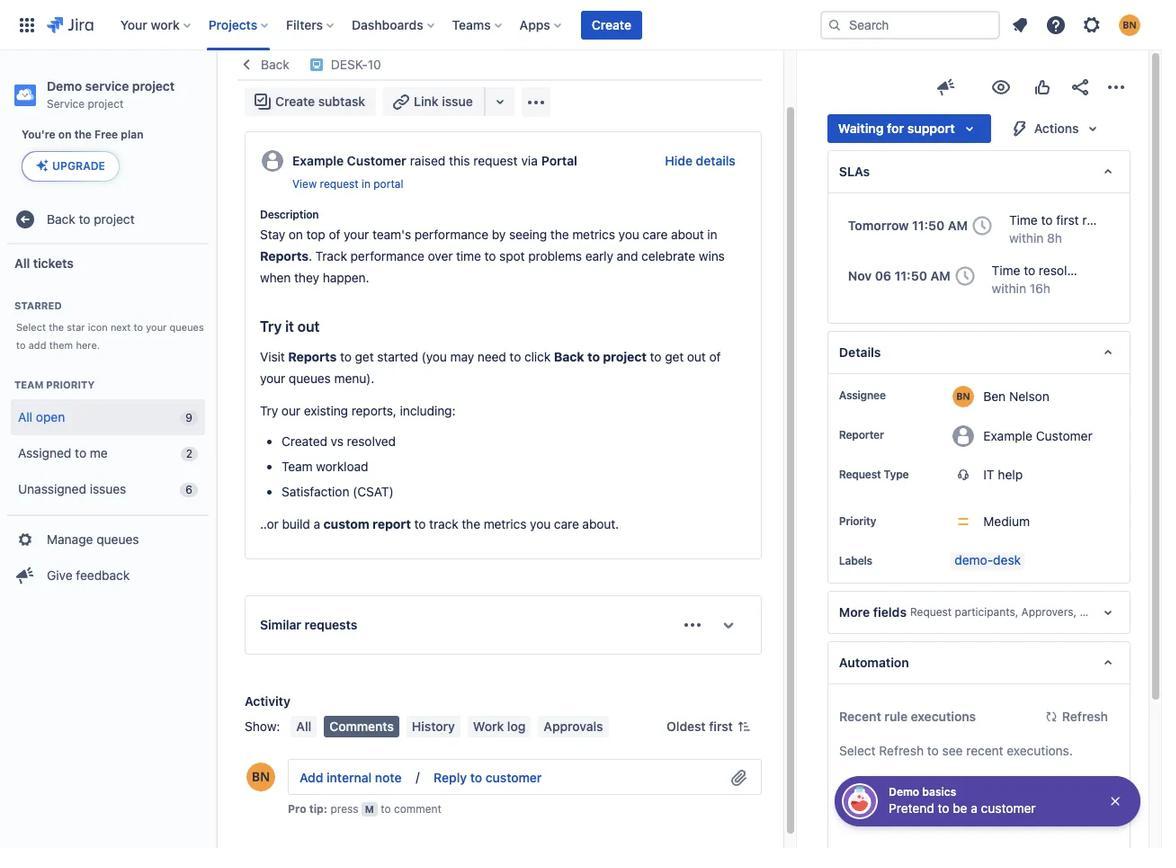 Task type: locate. For each thing, give the bounding box(es) containing it.
create inside button
[[275, 94, 315, 109]]

queues inside select the star icon next to your queues to add them here.
[[170, 321, 204, 333]]

manage
[[47, 531, 93, 547]]

1 horizontal spatial customer
[[981, 801, 1036, 816]]

unassigned issues
[[18, 481, 126, 496]]

first inside button
[[709, 719, 733, 734]]

manage queues button
[[7, 522, 209, 558]]

0 horizontal spatial priority
[[46, 379, 95, 390]]

satisfaction (csat)
[[282, 484, 394, 499]]

slas element
[[827, 150, 1131, 193]]

team for team priority
[[14, 379, 44, 390]]

back right 'click'
[[554, 349, 584, 364]]

reports
[[260, 248, 309, 264], [288, 349, 337, 364]]

on left 'top'
[[289, 227, 303, 242]]

time up within 16h button
[[992, 263, 1020, 278]]

0 horizontal spatial back
[[47, 211, 75, 226]]

0 horizontal spatial get
[[355, 349, 374, 364]]

dashboards button
[[346, 10, 441, 39]]

0 vertical spatial 11:50
[[912, 218, 945, 233]]

create
[[592, 17, 631, 32], [275, 94, 315, 109]]

metrics right track
[[484, 516, 527, 531]]

within left '16h'
[[992, 281, 1026, 296]]

example customer raised this request via portal
[[292, 153, 577, 168]]

they
[[294, 270, 319, 285]]

add app image
[[525, 91, 547, 113]]

medium
[[983, 514, 1030, 529]]

m
[[365, 803, 374, 815]]

example for example customer
[[983, 428, 1033, 443]]

search image
[[828, 18, 842, 32]]

1 horizontal spatial out
[[687, 349, 706, 364]]

demo inside demo basics pretend to be a customer
[[889, 785, 919, 799]]

queues up the give feedback button
[[96, 531, 139, 547]]

0 horizontal spatial first
[[709, 719, 733, 734]]

care up celebrate
[[643, 227, 668, 242]]

1 vertical spatial time
[[992, 263, 1020, 278]]

team's down portal
[[372, 227, 411, 242]]

back left the &
[[261, 57, 289, 72]]

1 horizontal spatial queues
[[170, 321, 204, 333]]

in up wins
[[707, 227, 717, 242]]

via
[[521, 153, 538, 168]]

demo up service
[[47, 78, 82, 94]]

0 horizontal spatial team
[[14, 379, 44, 390]]

1 get from the left
[[355, 349, 374, 364]]

time inside time to first response within 8h
[[1009, 212, 1038, 228]]

to inside time to first response within 8h
[[1041, 212, 1053, 228]]

them
[[49, 339, 73, 351]]

1 horizontal spatial team's
[[445, 51, 508, 76]]

demo for demo service project
[[47, 78, 82, 94]]

time up within 8h button
[[1009, 212, 1038, 228]]

the up 'them'
[[49, 321, 64, 333]]

1 vertical spatial within
[[992, 281, 1026, 296]]

to
[[79, 211, 90, 226], [1041, 212, 1053, 228], [485, 248, 496, 264], [1024, 263, 1035, 278], [134, 321, 143, 333], [16, 339, 26, 351], [340, 349, 352, 364], [510, 349, 521, 364], [587, 349, 600, 364], [650, 349, 662, 364], [75, 445, 86, 460], [414, 516, 426, 531], [470, 770, 482, 786], [938, 801, 949, 816], [381, 802, 391, 816]]

06
[[875, 268, 892, 283]]

1 horizontal spatial track
[[315, 248, 347, 264]]

copy link to issue image
[[378, 57, 392, 71]]

1 vertical spatial team's
[[372, 227, 411, 242]]

1 vertical spatial example
[[983, 428, 1033, 443]]

0 vertical spatial you
[[619, 227, 639, 242]]

1 vertical spatial customer
[[1036, 428, 1093, 443]]

try left "it"
[[260, 318, 282, 335]]

0 horizontal spatial example
[[292, 153, 344, 168]]

priority up open
[[46, 379, 95, 390]]

0 vertical spatial care
[[643, 227, 668, 242]]

about
[[671, 227, 704, 242]]

1 vertical spatial first
[[709, 719, 733, 734]]

started
[[377, 349, 418, 364]]

first up the "8h"
[[1056, 212, 1079, 228]]

team up all open at the left of page
[[14, 379, 44, 390]]

request
[[839, 468, 881, 481]]

11:50 right 06
[[895, 268, 927, 283]]

1 horizontal spatial example
[[983, 428, 1033, 443]]

1 vertical spatial performance
[[414, 227, 488, 242]]

0 horizontal spatial create
[[275, 94, 315, 109]]

about.
[[582, 516, 619, 531]]

out for it
[[298, 318, 320, 335]]

1 vertical spatial clockicon image
[[950, 262, 979, 291]]

customer down nelson
[[1036, 428, 1093, 443]]

track
[[245, 51, 296, 76], [315, 248, 347, 264]]

oldest first
[[667, 719, 733, 734]]

all for all open
[[18, 409, 32, 424]]

0 vertical spatial create
[[592, 17, 631, 32]]

tomorrow
[[848, 218, 909, 233]]

0 horizontal spatial on
[[58, 128, 72, 141]]

show image
[[714, 611, 743, 639]]

clockicon image down slas element
[[968, 211, 997, 240]]

priority inside team priority group
[[46, 379, 95, 390]]

including:
[[400, 403, 456, 418]]

resolution
[[1039, 263, 1096, 278]]

visit
[[260, 349, 285, 364]]

to inside time to resolution within 16h
[[1024, 263, 1035, 278]]

2 vertical spatial back
[[554, 349, 584, 364]]

0 vertical spatial performance
[[513, 51, 633, 76]]

0 horizontal spatial track
[[245, 51, 296, 76]]

details
[[696, 153, 736, 168]]

1 vertical spatial try
[[260, 403, 278, 418]]

your
[[399, 51, 441, 76], [344, 227, 369, 242], [146, 321, 167, 333], [260, 371, 285, 386]]

notifications image
[[1009, 14, 1031, 36]]

all left tickets
[[14, 255, 30, 270]]

your profile and settings image
[[1119, 14, 1141, 36]]

out for get
[[687, 349, 706, 364]]

labels
[[839, 554, 873, 568]]

0 vertical spatial priority
[[46, 379, 95, 390]]

performance up over
[[414, 227, 488, 242]]

request right view
[[320, 177, 359, 191]]

1 vertical spatial a
[[971, 801, 978, 816]]

of inside to get out of your queues menu).
[[709, 349, 721, 364]]

0 vertical spatial a
[[313, 516, 320, 531]]

menu bar
[[287, 716, 612, 737]]

customer for example customer raised this request via portal
[[347, 153, 406, 168]]

raised
[[410, 153, 446, 168]]

back for back to project
[[47, 211, 75, 226]]

performance up "happen."
[[350, 248, 424, 264]]

create for create subtask
[[275, 94, 315, 109]]

first inside time to first response within 8h
[[1056, 212, 1079, 228]]

11:50 right tomorrow
[[912, 218, 945, 233]]

1 vertical spatial queues
[[289, 371, 331, 386]]

try for try our existing reports, including:
[[260, 403, 278, 418]]

clockicon image for tomorrow 11:50 am
[[968, 211, 997, 240]]

0 vertical spatial request
[[473, 153, 518, 168]]

on inside stay on top of your team's performance by seeing the metrics you care about in reports
[[289, 227, 303, 242]]

1 horizontal spatial in
[[707, 227, 717, 242]]

0 horizontal spatial queues
[[96, 531, 139, 547]]

created
[[282, 433, 327, 449]]

add internal note
[[300, 770, 402, 786]]

you inside stay on top of your team's performance by seeing the metrics you care about in reports
[[619, 227, 639, 242]]

1 vertical spatial metrics
[[484, 516, 527, 531]]

a inside demo basics pretend to be a customer
[[971, 801, 978, 816]]

customer inside reply to customer 'button'
[[486, 770, 542, 786]]

me
[[90, 445, 108, 460]]

back for back
[[261, 57, 289, 72]]

1 horizontal spatial back
[[261, 57, 289, 72]]

back up tickets
[[47, 211, 75, 226]]

reports up when
[[260, 248, 309, 264]]

1 vertical spatial customer
[[981, 801, 1036, 816]]

desk-10
[[331, 57, 381, 72]]

add attachment image
[[728, 767, 750, 789]]

time for time to resolution within 16h
[[992, 263, 1020, 278]]

0 horizontal spatial request
[[320, 177, 359, 191]]

comments button
[[324, 716, 399, 737]]

satisfaction
[[282, 484, 349, 499]]

a
[[313, 516, 320, 531], [971, 801, 978, 816]]

project right service
[[132, 78, 175, 94]]

0 horizontal spatial you
[[530, 516, 551, 531]]

on
[[58, 128, 72, 141], [289, 227, 303, 242]]

0 vertical spatial team
[[14, 379, 44, 390]]

1 horizontal spatial get
[[665, 349, 684, 364]]

1 horizontal spatial create
[[592, 17, 631, 32]]

group
[[7, 515, 209, 599]]

you up and
[[619, 227, 639, 242]]

labels pin to top. only you can see pinned fields. image
[[876, 554, 891, 569]]

0 vertical spatial metrics
[[572, 227, 615, 242]]

0 vertical spatial example
[[292, 153, 344, 168]]

watch options: you are not watching this issue, 0 people watching image
[[990, 76, 1012, 98]]

response
[[1082, 212, 1136, 228]]

1 horizontal spatial a
[[971, 801, 978, 816]]

all for all tickets
[[14, 255, 30, 270]]

1 vertical spatial you
[[530, 516, 551, 531]]

0 vertical spatial time
[[1009, 212, 1038, 228]]

0 horizontal spatial team's
[[372, 227, 411, 242]]

demo inside "demo service project service project"
[[47, 78, 82, 94]]

reply
[[434, 770, 467, 786]]

your right next
[[146, 321, 167, 333]]

care left about.
[[554, 516, 579, 531]]

in left portal
[[362, 177, 371, 191]]

actions button
[[998, 114, 1115, 143]]

am down slas element
[[948, 218, 968, 233]]

help
[[998, 467, 1023, 482]]

starred
[[14, 300, 62, 311]]

1 horizontal spatial request
[[473, 153, 518, 168]]

0 vertical spatial clockicon image
[[968, 211, 997, 240]]

team's down teams dropdown button
[[445, 51, 508, 76]]

banner
[[0, 0, 1162, 50]]

reply to customer button
[[423, 764, 553, 793]]

&
[[300, 51, 315, 76]]

metrics up early
[[572, 227, 615, 242]]

improve
[[320, 51, 395, 76]]

create down the &
[[275, 94, 315, 109]]

queues up existing
[[289, 371, 331, 386]]

it
[[983, 467, 995, 482]]

all left open
[[18, 409, 32, 424]]

primary element
[[11, 0, 820, 50]]

team inside group
[[14, 379, 44, 390]]

nov
[[848, 268, 872, 283]]

time inside time to resolution within 16h
[[992, 263, 1020, 278]]

back link
[[234, 50, 295, 79]]

example customer
[[983, 428, 1093, 443]]

1 vertical spatial in
[[707, 227, 717, 242]]

portal
[[541, 153, 577, 168]]

1 horizontal spatial on
[[289, 227, 303, 242]]

project inside back to project link
[[94, 211, 135, 226]]

0 vertical spatial all
[[14, 255, 30, 270]]

to get out of your queues menu).
[[260, 349, 724, 386]]

work log button
[[468, 716, 531, 737]]

example up view
[[292, 153, 344, 168]]

2 horizontal spatial queues
[[289, 371, 331, 386]]

1 horizontal spatial first
[[1056, 212, 1079, 228]]

reports down try it out at the top
[[288, 349, 337, 364]]

demo up the pretend
[[889, 785, 919, 799]]

0 vertical spatial customer
[[486, 770, 542, 786]]

1 horizontal spatial priority
[[839, 515, 876, 528]]

1 horizontal spatial care
[[643, 227, 668, 242]]

priority up labels at the bottom right of page
[[839, 515, 876, 528]]

desk-
[[331, 57, 368, 72]]

teams
[[452, 17, 491, 32]]

you
[[619, 227, 639, 242], [530, 516, 551, 531]]

demo-desk
[[955, 552, 1021, 568]]

1 vertical spatial request
[[320, 177, 359, 191]]

all inside "button"
[[296, 719, 311, 734]]

1 horizontal spatial customer
[[1036, 428, 1093, 443]]

your down visit
[[260, 371, 285, 386]]

example up help
[[983, 428, 1033, 443]]

to inside . track performance over time to spot problems early and celebrate wins when they happen.
[[485, 248, 496, 264]]

filters button
[[281, 10, 341, 39]]

the up problems
[[550, 227, 569, 242]]

0 vertical spatial try
[[260, 318, 282, 335]]

need
[[478, 349, 506, 364]]

1 try from the top
[[260, 318, 282, 335]]

jira image
[[47, 14, 93, 36], [47, 14, 93, 36]]

your right 'top'
[[344, 227, 369, 242]]

on right the 'you're'
[[58, 128, 72, 141]]

queues right next
[[170, 321, 204, 333]]

happen.
[[323, 270, 369, 285]]

of
[[329, 227, 340, 242], [709, 349, 721, 364]]

0 horizontal spatial customer
[[486, 770, 542, 786]]

project down upgrade
[[94, 211, 135, 226]]

out inside to get out of your queues menu).
[[687, 349, 706, 364]]

history
[[412, 719, 455, 734]]

0 horizontal spatial of
[[329, 227, 340, 242]]

0 vertical spatial of
[[329, 227, 340, 242]]

clockicon image
[[968, 211, 997, 240], [950, 262, 979, 291]]

you left about.
[[530, 516, 551, 531]]

workload
[[316, 459, 368, 474]]

request left via
[[473, 153, 518, 168]]

0 vertical spatial reports
[[260, 248, 309, 264]]

1 horizontal spatial of
[[709, 349, 721, 364]]

clockicon image left within 16h button
[[950, 262, 979, 291]]

2 vertical spatial performance
[[350, 248, 424, 264]]

track right .
[[315, 248, 347, 264]]

0 vertical spatial on
[[58, 128, 72, 141]]

stay
[[260, 227, 285, 242]]

first left newest first icon
[[709, 719, 733, 734]]

1 horizontal spatial team
[[282, 459, 313, 474]]

1 vertical spatial demo
[[889, 785, 919, 799]]

0 horizontal spatial customer
[[347, 153, 406, 168]]

2 vertical spatial all
[[296, 719, 311, 734]]

slas
[[839, 164, 870, 179]]

try left our at the top left of page
[[260, 403, 278, 418]]

your work
[[120, 17, 180, 32]]

all right show:
[[296, 719, 311, 734]]

project down service
[[88, 97, 124, 111]]

customer down log
[[486, 770, 542, 786]]

performance down apps dropdown button
[[513, 51, 633, 76]]

customer inside demo basics pretend to be a customer
[[981, 801, 1036, 816]]

more
[[839, 605, 870, 620]]

in
[[362, 177, 371, 191], [707, 227, 717, 242]]

service
[[85, 78, 129, 94]]

get
[[355, 349, 374, 364], [665, 349, 684, 364]]

am right 06
[[930, 268, 950, 283]]

create right apps dropdown button
[[592, 17, 631, 32]]

basics
[[922, 785, 957, 799]]

1 vertical spatial priority
[[839, 515, 876, 528]]

view request in portal
[[292, 177, 403, 191]]

1 vertical spatial all
[[18, 409, 32, 424]]

tickets
[[33, 255, 74, 270]]

sidebar navigation image
[[196, 72, 236, 108]]

filters
[[286, 17, 323, 32]]

it help image
[[309, 58, 324, 72]]

1 vertical spatial on
[[289, 227, 303, 242]]

type
[[884, 468, 909, 481]]

1 horizontal spatial metrics
[[572, 227, 615, 242]]

clockicon image for nov 06 11:50 am
[[950, 262, 979, 291]]

create inside button
[[592, 17, 631, 32]]

hide details
[[665, 153, 736, 168]]

0 vertical spatial first
[[1056, 212, 1079, 228]]

customer up portal
[[347, 153, 406, 168]]

2 try from the top
[[260, 403, 278, 418]]

0 vertical spatial track
[[245, 51, 296, 76]]

1 vertical spatial create
[[275, 94, 315, 109]]

track left the &
[[245, 51, 296, 76]]

press
[[330, 802, 358, 816]]

for
[[887, 121, 904, 136]]

team for team workload
[[282, 459, 313, 474]]

to inside to get out of your queues menu).
[[650, 349, 662, 364]]

0 vertical spatial out
[[298, 318, 320, 335]]

queues
[[170, 321, 204, 333], [289, 371, 331, 386], [96, 531, 139, 547]]

a right be
[[971, 801, 978, 816]]

desk
[[993, 552, 1021, 568]]

1 vertical spatial of
[[709, 349, 721, 364]]

within left the "8h"
[[1009, 230, 1044, 246]]

the left free
[[74, 128, 92, 141]]

1 vertical spatial back
[[47, 211, 75, 226]]

demo
[[47, 78, 82, 94], [889, 785, 919, 799]]

0 horizontal spatial out
[[298, 318, 320, 335]]

customer right be
[[981, 801, 1036, 816]]

a right build at the bottom of page
[[313, 516, 320, 531]]

of inside stay on top of your team's performance by seeing the metrics you care about in reports
[[329, 227, 340, 242]]

2 vertical spatial queues
[[96, 531, 139, 547]]

..or build a custom report to track the metrics you care about.
[[260, 516, 619, 531]]

try for try it out
[[260, 318, 282, 335]]

2 get from the left
[[665, 349, 684, 364]]

all inside team priority group
[[18, 409, 32, 424]]

0 horizontal spatial demo
[[47, 78, 82, 94]]

0 vertical spatial team's
[[445, 51, 508, 76]]

out
[[298, 318, 320, 335], [687, 349, 706, 364]]

0 vertical spatial back
[[261, 57, 289, 72]]

1 vertical spatial team
[[282, 459, 313, 474]]

0 horizontal spatial in
[[362, 177, 371, 191]]

details element
[[827, 331, 1131, 374]]

activity
[[245, 693, 290, 709]]

customer
[[486, 770, 542, 786], [981, 801, 1036, 816]]

team down created
[[282, 459, 313, 474]]



Task type: describe. For each thing, give the bounding box(es) containing it.
back to project link
[[7, 201, 209, 237]]

issue
[[442, 94, 473, 109]]

track inside . track performance over time to spot problems early and celebrate wins when they happen.
[[315, 248, 347, 264]]

to inside demo basics pretend to be a customer
[[938, 801, 949, 816]]

appswitcher icon image
[[16, 14, 38, 36]]

customer for example customer
[[1036, 428, 1093, 443]]

upgrade
[[52, 159, 105, 173]]

all open
[[18, 409, 65, 424]]

close image
[[1108, 794, 1123, 809]]

1 vertical spatial am
[[930, 268, 950, 283]]

all tickets
[[14, 255, 74, 270]]

create subtask button
[[245, 87, 376, 116]]

0 horizontal spatial metrics
[[484, 516, 527, 531]]

all button
[[291, 716, 317, 737]]

approvals
[[544, 719, 603, 734]]

show:
[[245, 719, 280, 734]]

demo-desk link
[[951, 552, 1025, 570]]

waiting for support button
[[827, 114, 991, 143]]

performance inside . track performance over time to spot problems early and celebrate wins when they happen.
[[350, 248, 424, 264]]

select
[[16, 321, 46, 333]]

teams button
[[447, 10, 509, 39]]

team's inside stay on top of your team's performance by seeing the metrics you care about in reports
[[372, 227, 411, 242]]

vote options: no one has voted for this issue yet. image
[[1032, 76, 1053, 98]]

project right 'click'
[[603, 349, 647, 364]]

feedback
[[76, 567, 130, 583]]

custom
[[324, 516, 369, 531]]

dashboards
[[352, 17, 423, 32]]

and
[[617, 248, 638, 264]]

more fields element
[[827, 591, 1131, 634]]

reporter
[[839, 428, 884, 442]]

example for example customer raised this request via portal
[[292, 153, 344, 168]]

to inside team priority group
[[75, 445, 86, 460]]

work
[[151, 17, 180, 32]]

time to resolution within 16h
[[992, 263, 1096, 296]]

you're
[[22, 128, 55, 141]]

get inside to get out of your queues menu).
[[665, 349, 684, 364]]

star
[[67, 321, 85, 333]]

upgrade button
[[22, 152, 119, 181]]

1 vertical spatial reports
[[288, 349, 337, 364]]

actions
[[1034, 121, 1079, 136]]

queues inside to get out of your queues menu).
[[289, 371, 331, 386]]

ben
[[983, 388, 1006, 403]]

work
[[473, 719, 504, 734]]

vs
[[331, 433, 344, 449]]

2 horizontal spatial back
[[554, 349, 584, 364]]

help image
[[1045, 14, 1067, 36]]

create subtask
[[275, 94, 365, 109]]

care inside stay on top of your team's performance by seeing the metrics you care about in reports
[[643, 227, 668, 242]]

give feedback button
[[7, 558, 209, 594]]

automation
[[839, 655, 909, 670]]

profile image of ben nelson image
[[246, 763, 275, 791]]

on for you're
[[58, 128, 72, 141]]

demo for demo basics
[[889, 785, 919, 799]]

..or
[[260, 516, 279, 531]]

here.
[[76, 339, 100, 351]]

service
[[47, 97, 85, 111]]

request type
[[839, 468, 909, 481]]

our
[[281, 403, 300, 418]]

hide details button
[[654, 147, 746, 175]]

create for create
[[592, 17, 631, 32]]

the right track
[[462, 516, 480, 531]]

settings image
[[1081, 14, 1103, 36]]

requests
[[305, 617, 357, 632]]

you're on the free plan
[[22, 128, 144, 141]]

your work button
[[115, 10, 198, 39]]

by
[[492, 227, 506, 242]]

projects
[[208, 17, 257, 32]]

report
[[372, 516, 411, 531]]

team workload
[[282, 459, 368, 474]]

assigned
[[18, 445, 71, 460]]

metrics inside stay on top of your team's performance by seeing the metrics you care about in reports
[[572, 227, 615, 242]]

of for out
[[709, 349, 721, 364]]

similar requests
[[260, 617, 357, 632]]

in inside stay on top of your team's performance by seeing the metrics you care about in reports
[[707, 227, 717, 242]]

within inside time to resolution within 16h
[[992, 281, 1026, 296]]

/
[[412, 769, 423, 784]]

manage queues
[[47, 531, 139, 547]]

early
[[585, 248, 613, 264]]

time for time to first response within 8h
[[1009, 212, 1038, 228]]

(csat)
[[353, 484, 394, 499]]

your right copy link to issue 'image'
[[399, 51, 441, 76]]

your inside select the star icon next to your queues to add them here.
[[146, 321, 167, 333]]

details
[[839, 345, 881, 360]]

next
[[111, 321, 131, 333]]

actions image
[[1106, 76, 1127, 98]]

may
[[450, 349, 474, 364]]

the inside stay on top of your team's performance by seeing the metrics you care about in reports
[[550, 227, 569, 242]]

created vs resolved
[[282, 433, 396, 449]]

seeing
[[509, 227, 547, 242]]

the inside select the star icon next to your queues to add them here.
[[49, 321, 64, 333]]

add internal note button
[[289, 764, 412, 793]]

10
[[368, 57, 381, 72]]

issues
[[90, 481, 126, 496]]

give feedback image
[[936, 76, 957, 98]]

open
[[36, 409, 65, 424]]

Search field
[[820, 10, 1000, 39]]

team priority
[[14, 379, 95, 390]]

team priority group
[[7, 360, 209, 515]]

this
[[449, 153, 470, 168]]

1 vertical spatial 11:50
[[895, 268, 927, 283]]

desk-10 link
[[331, 54, 381, 76]]

menu bar containing all
[[287, 716, 612, 737]]

your
[[120, 17, 147, 32]]

approvals button
[[538, 716, 609, 737]]

reports inside stay on top of your team's performance by seeing the metrics you care about in reports
[[260, 248, 309, 264]]

portal
[[374, 177, 403, 191]]

automation element
[[827, 641, 1131, 685]]

0 vertical spatial am
[[948, 218, 968, 233]]

tomorrow 11:50 am
[[848, 218, 968, 233]]

your inside to get out of your queues menu).
[[260, 371, 285, 386]]

performance inside stay on top of your team's performance by seeing the metrics you care about in reports
[[414, 227, 488, 242]]

build
[[282, 516, 310, 531]]

ben nelson
[[983, 388, 1050, 403]]

waiting for support
[[838, 121, 955, 136]]

within inside time to first response within 8h
[[1009, 230, 1044, 246]]

starred group
[[7, 281, 209, 360]]

1 vertical spatial care
[[554, 516, 579, 531]]

create button
[[581, 10, 642, 39]]

0 vertical spatial in
[[362, 177, 371, 191]]

your inside stay on top of your team's performance by seeing the metrics you care about in reports
[[344, 227, 369, 242]]

queues inside button
[[96, 531, 139, 547]]

group containing manage queues
[[7, 515, 209, 599]]

link
[[414, 94, 439, 109]]

of for top
[[329, 227, 340, 242]]

banner containing your work
[[0, 0, 1162, 50]]

it help
[[983, 467, 1023, 482]]

on for stay
[[289, 227, 303, 242]]

newest first image
[[737, 719, 751, 734]]

existing
[[304, 403, 348, 418]]

to inside 'button'
[[470, 770, 482, 786]]

history button
[[407, 716, 460, 737]]

log
[[507, 719, 526, 734]]

projects button
[[203, 10, 275, 39]]

reports,
[[351, 403, 397, 418]]

view request in portal link
[[292, 175, 403, 193]]

share image
[[1070, 76, 1091, 98]]

link web pages and more image
[[489, 91, 511, 112]]

0 horizontal spatial a
[[313, 516, 320, 531]]

plan
[[121, 128, 144, 141]]

visit reports to get started (you may need to click back to project
[[260, 349, 647, 364]]



Task type: vqa. For each thing, say whether or not it's contained in the screenshot.
Visit Reports to get started (you may need to click Back to project
yes



